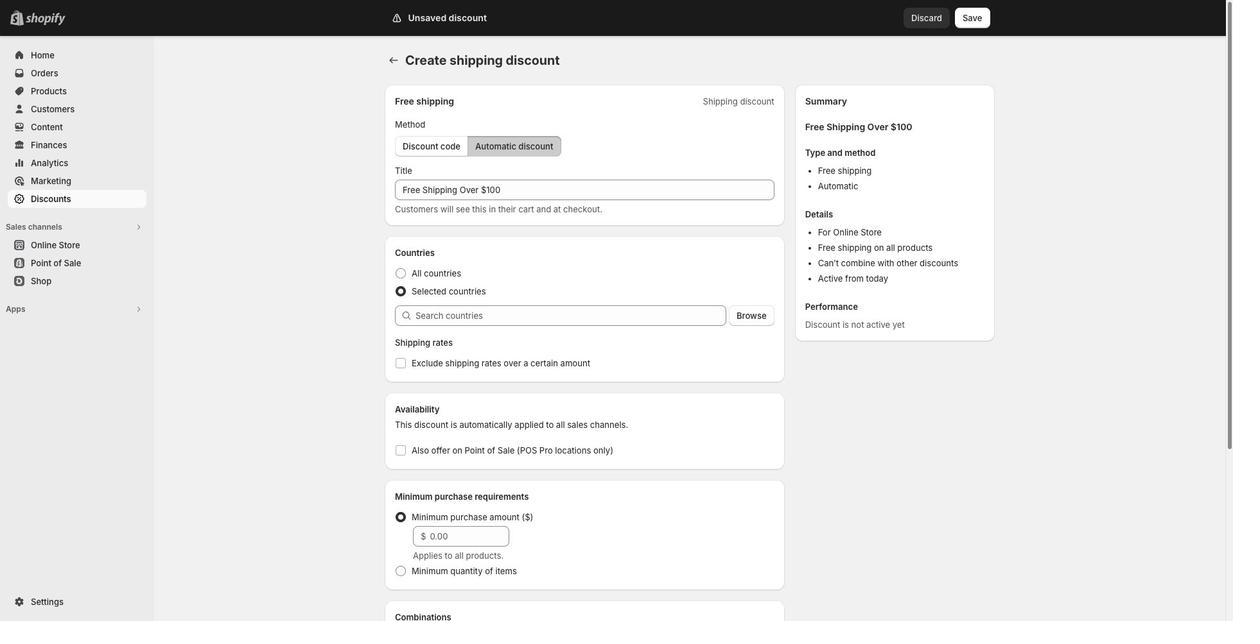Task type: describe. For each thing, give the bounding box(es) containing it.
Search countries text field
[[416, 306, 727, 326]]

0.00 text field
[[430, 527, 510, 547]]

shopify image
[[26, 13, 66, 26]]



Task type: locate. For each thing, give the bounding box(es) containing it.
None text field
[[395, 180, 775, 200]]



Task type: vqa. For each thing, say whether or not it's contained in the screenshot.
PRINCESS
no



